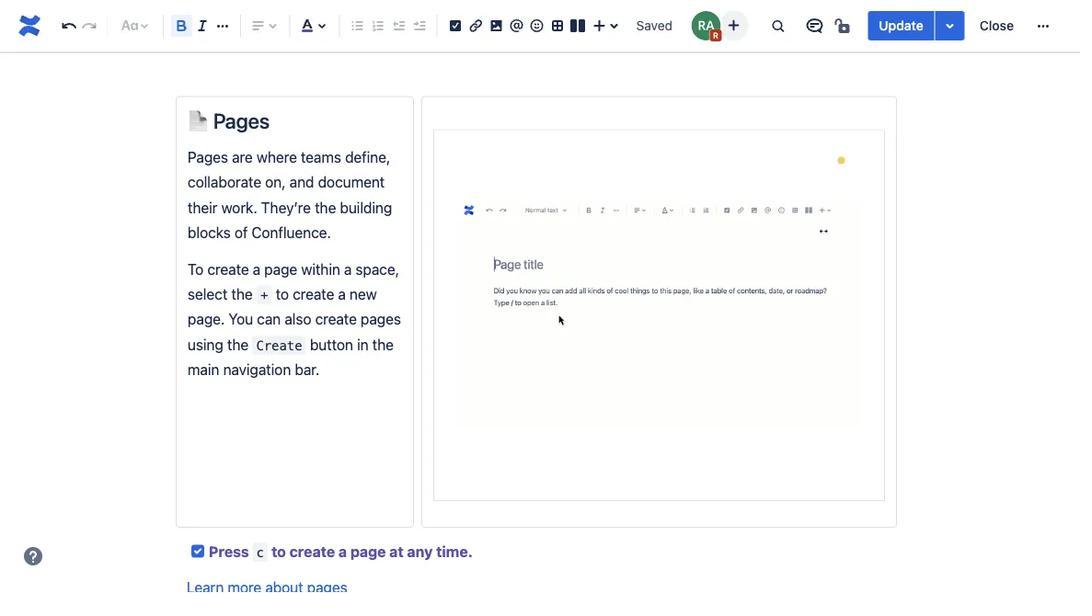 Task type: locate. For each thing, give the bounding box(es) containing it.
page up the '+'
[[264, 260, 297, 278]]

1 horizontal spatial page
[[351, 543, 386, 560]]

help image
[[22, 546, 44, 568]]

1 vertical spatial pages
[[188, 148, 228, 166]]

0 vertical spatial page
[[264, 260, 297, 278]]

the left the '+'
[[231, 286, 253, 303]]

close button
[[969, 11, 1025, 40]]

the down document
[[315, 199, 336, 216]]

bar.
[[295, 361, 320, 379]]

the inside to create a new page. you can also create pages using the
[[227, 336, 249, 354]]

table image
[[547, 15, 569, 37]]

to create a page within a space, select the
[[188, 260, 403, 303]]

create
[[207, 260, 249, 278], [293, 286, 334, 303], [315, 311, 357, 328], [290, 543, 335, 560]]

building
[[340, 199, 392, 216]]

collaborate
[[188, 174, 261, 191]]

update button
[[868, 11, 935, 40]]

the
[[315, 199, 336, 216], [231, 286, 253, 303], [227, 336, 249, 354], [372, 336, 394, 354]]

0 horizontal spatial page
[[264, 260, 297, 278]]

add image, video, or file image
[[485, 15, 507, 37]]

update
[[879, 18, 924, 33]]

main
[[188, 361, 219, 379]]

create right to
[[207, 260, 249, 278]]

a left new at the left
[[338, 286, 346, 303]]

page left at
[[351, 543, 386, 560]]

to
[[276, 286, 289, 303], [272, 543, 286, 560]]

pages are where teams define, collaborate on, and document their work. they're the building blocks of confluence.
[[188, 148, 396, 241]]

a
[[253, 260, 261, 278], [344, 260, 352, 278], [338, 286, 346, 303], [339, 543, 347, 560]]

action item image
[[444, 15, 466, 37]]

saved
[[637, 18, 673, 33]]

button
[[310, 336, 353, 354]]

work.
[[221, 199, 257, 216]]

to right c
[[272, 543, 286, 560]]

confluence.
[[252, 224, 331, 241]]

create down within
[[293, 286, 334, 303]]

ruby anderson image
[[692, 11, 721, 40]]

link image
[[465, 15, 487, 37]]

create up button
[[315, 311, 357, 328]]

📄
[[188, 108, 209, 133]]

the down you
[[227, 336, 249, 354]]

pages
[[361, 311, 401, 328]]

on,
[[265, 174, 286, 191]]

also
[[285, 311, 312, 328]]

the inside button in the main navigation bar.
[[372, 336, 394, 354]]

pages
[[213, 108, 270, 133], [188, 148, 228, 166]]

to
[[188, 260, 204, 278]]

📄 pages
[[188, 108, 270, 133]]

0 vertical spatial to
[[276, 286, 289, 303]]

a right within
[[344, 260, 352, 278]]

mention image
[[506, 15, 528, 37]]

bold ⌘b image
[[171, 15, 193, 37]]

undo ⌘z image
[[58, 15, 80, 37]]

to right the '+'
[[276, 286, 289, 303]]

the inside "pages are where teams define, collaborate on, and document their work. they're the building blocks of confluence."
[[315, 199, 336, 216]]

create inside to create a page within a space, select the
[[207, 260, 249, 278]]

page
[[264, 260, 297, 278], [351, 543, 386, 560]]

pages up collaborate
[[188, 148, 228, 166]]

press
[[209, 543, 249, 560]]

the right in
[[372, 336, 394, 354]]

confluence image
[[15, 11, 44, 40], [15, 11, 44, 40]]

select
[[188, 286, 228, 303]]

close
[[980, 18, 1014, 33]]

pages up are
[[213, 108, 270, 133]]

you
[[229, 311, 253, 328]]

can
[[257, 311, 281, 328]]



Task type: vqa. For each thing, say whether or not it's contained in the screenshot.
YOU
yes



Task type: describe. For each thing, give the bounding box(es) containing it.
any
[[407, 543, 433, 560]]

more image
[[1033, 15, 1055, 37]]

numbered list ⌘⇧7 image
[[367, 15, 389, 37]]

1 vertical spatial to
[[272, 543, 286, 560]]

invite to edit image
[[723, 14, 745, 36]]

space,
[[356, 260, 399, 278]]

comment icon image
[[804, 15, 826, 37]]

new
[[350, 286, 377, 303]]

navigation
[[223, 361, 291, 379]]

of
[[235, 224, 248, 241]]

+
[[260, 288, 268, 303]]

and
[[290, 174, 314, 191]]

outdent ⇧tab image
[[388, 15, 410, 37]]

italic ⌘i image
[[192, 15, 214, 37]]

the inside to create a page within a space, select the
[[231, 286, 253, 303]]

they're
[[261, 199, 311, 216]]

pages inside "pages are where teams define, collaborate on, and document their work. they're the building blocks of confluence."
[[188, 148, 228, 166]]

button in the main navigation bar.
[[188, 336, 398, 379]]

their
[[188, 199, 218, 216]]

indent tab image
[[408, 15, 430, 37]]

create right c
[[290, 543, 335, 560]]

where
[[257, 148, 297, 166]]

page inside to create a page within a space, select the
[[264, 260, 297, 278]]

page.
[[188, 311, 225, 328]]

c
[[256, 545, 264, 560]]

no restrictions image
[[833, 15, 855, 37]]

in
[[357, 336, 369, 354]]

using
[[188, 336, 223, 354]]

define,
[[345, 148, 390, 166]]

redo ⌘⇧z image
[[78, 15, 101, 37]]

time.
[[436, 543, 473, 560]]

to inside to create a new page. you can also create pages using the
[[276, 286, 289, 303]]

document
[[318, 174, 385, 191]]

bullet list ⌘⇧8 image
[[347, 15, 369, 37]]

layouts image
[[567, 15, 589, 37]]

find and replace image
[[767, 15, 789, 37]]

a inside to create a new page. you can also create pages using the
[[338, 286, 346, 303]]

more formatting image
[[212, 15, 234, 37]]

1 vertical spatial page
[[351, 543, 386, 560]]

create
[[256, 338, 302, 354]]

a left at
[[339, 543, 347, 560]]

a up the '+'
[[253, 260, 261, 278]]

adjust update settings image
[[939, 15, 962, 37]]

within
[[301, 260, 340, 278]]

at
[[390, 543, 404, 560]]

are
[[232, 148, 253, 166]]

to create a new page. you can also create pages using the
[[188, 286, 405, 354]]

emoji image
[[526, 15, 548, 37]]

teams
[[301, 148, 341, 166]]

press c to create a page at any time.
[[209, 543, 473, 560]]

0 vertical spatial pages
[[213, 108, 270, 133]]

blocks
[[188, 224, 231, 241]]



